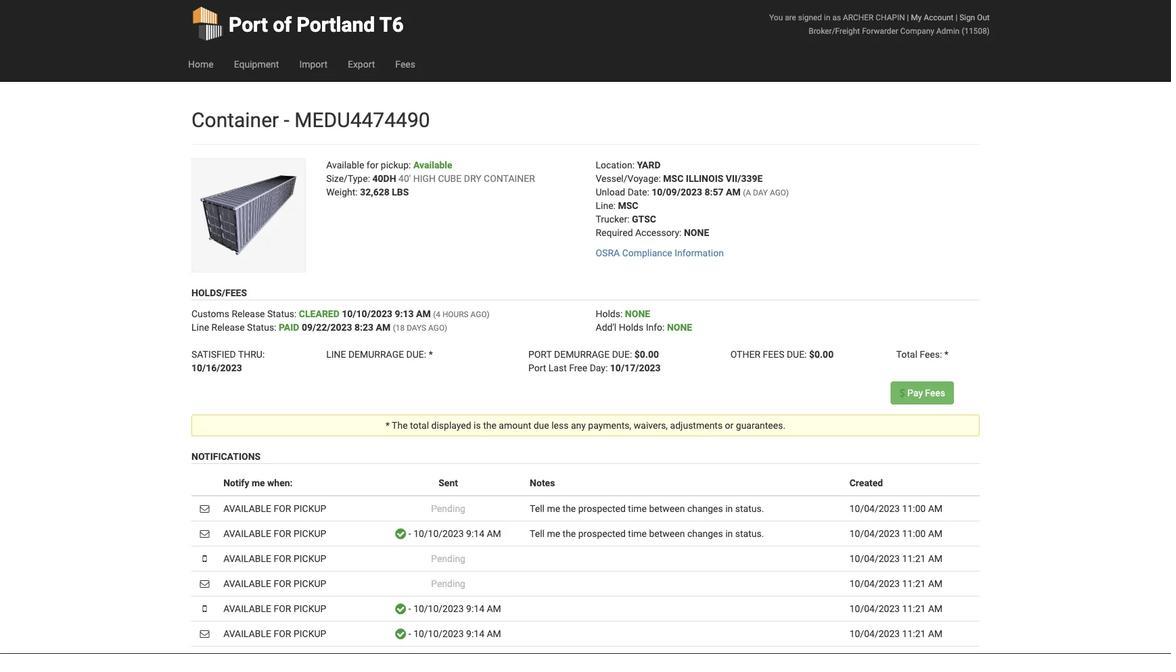 Task type: vqa. For each thing, say whether or not it's contained in the screenshot.
Fees to the right
yes



Task type: locate. For each thing, give the bounding box(es) containing it.
0 horizontal spatial fees
[[396, 59, 416, 70]]

port of portland t6
[[229, 13, 404, 37]]

0 horizontal spatial $0.00
[[635, 349, 659, 360]]

ago) down (4
[[428, 323, 448, 333]]

envelope o image
[[200, 504, 210, 513], [200, 529, 210, 539], [200, 629, 210, 639]]

*
[[429, 349, 433, 360], [945, 349, 949, 360], [386, 420, 390, 431]]

10/04/2023
[[850, 503, 900, 515], [850, 528, 900, 540], [850, 553, 900, 565], [850, 578, 900, 590], [850, 604, 900, 615], [850, 629, 900, 640]]

available
[[326, 159, 364, 171], [414, 159, 453, 171]]

3 pending from the top
[[431, 578, 466, 590]]

* the total displayed is the amount due less any payments, waivers, adjustments or guarantees.
[[386, 420, 786, 431]]

available
[[223, 503, 271, 515], [223, 528, 271, 540], [223, 553, 271, 565], [223, 578, 271, 590], [223, 604, 271, 615], [223, 629, 271, 640]]

1 horizontal spatial demurrage
[[554, 349, 610, 360]]

0 vertical spatial 10/04/2023 11:00 am
[[850, 503, 943, 515]]

fees inside button
[[926, 388, 946, 399]]

2 vertical spatial fees
[[926, 388, 946, 399]]

1 vertical spatial msc
[[618, 200, 639, 211]]

3 11:21 from the top
[[903, 604, 926, 615]]

10/04/2023 11:21 am for mobile image
[[850, 604, 943, 615]]

0 horizontal spatial msc
[[618, 200, 639, 211]]

1 horizontal spatial due:
[[612, 349, 632, 360]]

1 tell me the prospected time between changes in status. from the top
[[530, 503, 764, 515]]

due: for other fees due: $0.00
[[787, 349, 807, 360]]

1 - 10/10/2023 9:14 am from the top
[[406, 528, 501, 540]]

for
[[367, 159, 379, 171]]

2 tell me the prospected time between changes in status. from the top
[[530, 528, 764, 540]]

$0.00 inside the port demurrage due: $0.00 port last free day: 10/17/2023
[[635, 349, 659, 360]]

(18
[[393, 323, 405, 333]]

required
[[596, 227, 633, 238]]

1 vertical spatial status.
[[736, 528, 764, 540]]

1 horizontal spatial msc
[[663, 173, 684, 184]]

1 vertical spatial prospected
[[579, 528, 626, 540]]

2 status. from the top
[[736, 528, 764, 540]]

2 11:00 from the top
[[903, 528, 926, 540]]

2 demurrage from the left
[[554, 349, 610, 360]]

0 vertical spatial in
[[824, 13, 831, 22]]

pickup:
[[381, 159, 411, 171]]

of
[[273, 13, 292, 37]]

2 changes from the top
[[688, 528, 723, 540]]

2 horizontal spatial fees
[[926, 388, 946, 399]]

1 sent! image from the top
[[395, 529, 406, 539]]

the
[[483, 420, 497, 431], [563, 503, 576, 515], [563, 528, 576, 540]]

notify me when:
[[223, 478, 293, 489]]

status.
[[736, 503, 764, 515], [736, 528, 764, 540]]

0 vertical spatial between
[[649, 503, 685, 515]]

msc down date: at the right top of page
[[618, 200, 639, 211]]

8:23
[[355, 322, 374, 333]]

6 available from the top
[[223, 629, 271, 640]]

10/16/2023
[[192, 363, 242, 374]]

1 horizontal spatial port
[[529, 363, 546, 374]]

$0.00 for port demurrage due: $0.00 port last free day: 10/17/2023
[[635, 349, 659, 360]]

envelope o image
[[200, 579, 210, 589]]

import
[[299, 59, 328, 70]]

2 vertical spatial envelope o image
[[200, 629, 210, 639]]

fees button
[[385, 47, 426, 81]]

1 vertical spatial sent! image
[[395, 630, 406, 639]]

changes
[[688, 503, 723, 515], [688, 528, 723, 540]]

pickup
[[294, 503, 326, 515], [294, 528, 326, 540], [294, 553, 326, 565], [294, 578, 326, 590], [294, 604, 326, 615], [294, 629, 326, 640]]

1 vertical spatial tell me the prospected time between changes in status.
[[530, 528, 764, 540]]

1 horizontal spatial ago)
[[471, 310, 490, 319]]

mobile image
[[203, 604, 207, 614]]

1 vertical spatial envelope o image
[[200, 529, 210, 539]]

cleared
[[299, 308, 340, 320]]

demurrage inside the port demurrage due: $0.00 port last free day: 10/17/2023
[[554, 349, 610, 360]]

due: for line demurrage due: *
[[407, 349, 427, 360]]

high
[[413, 173, 436, 184]]

1 $0.00 from the left
[[635, 349, 659, 360]]

export
[[348, 59, 375, 70]]

sent! image
[[395, 529, 406, 539], [395, 630, 406, 639]]

2 horizontal spatial *
[[945, 349, 949, 360]]

1 vertical spatial 11:00
[[903, 528, 926, 540]]

10/10/2023 for 10/04/2023 11:21 am's sent! image
[[414, 629, 464, 640]]

1 pending from the top
[[431, 503, 466, 515]]

5 available for pickup from the top
[[223, 604, 326, 615]]

due: down days at the left of the page
[[407, 349, 427, 360]]

ago)
[[770, 188, 789, 197], [471, 310, 490, 319], [428, 323, 448, 333]]

4 11:21 from the top
[[903, 629, 926, 640]]

none up the holds at the right of page
[[625, 308, 651, 320]]

2 pending from the top
[[431, 553, 466, 565]]

3 9:14 from the top
[[466, 629, 485, 640]]

other
[[731, 349, 761, 360]]

0 horizontal spatial none
[[625, 308, 651, 320]]

1 11:21 from the top
[[903, 553, 926, 565]]

demurrage
[[349, 349, 404, 360], [554, 349, 610, 360]]

1 11:00 from the top
[[903, 503, 926, 515]]

prospected
[[579, 503, 626, 515], [579, 528, 626, 540]]

days
[[407, 323, 427, 333]]

msc up 10/09/2023
[[663, 173, 684, 184]]

port inside the port demurrage due: $0.00 port last free day: 10/17/2023
[[529, 363, 546, 374]]

demurrage down 8:23
[[349, 349, 404, 360]]

0 vertical spatial status:
[[267, 308, 297, 320]]

sent! image for 10/04/2023 11:21 am
[[395, 630, 406, 639]]

date:
[[628, 186, 650, 198]]

1 due: from the left
[[407, 349, 427, 360]]

1 vertical spatial none
[[667, 322, 693, 333]]

ago) right hours
[[471, 310, 490, 319]]

0 vertical spatial tell
[[530, 503, 545, 515]]

2 vertical spatial in
[[726, 528, 733, 540]]

in
[[824, 13, 831, 22], [726, 503, 733, 515], [726, 528, 733, 540]]

0 horizontal spatial demurrage
[[349, 349, 404, 360]]

1 vertical spatial between
[[649, 528, 685, 540]]

information
[[675, 247, 724, 259]]

time for 1st envelope o image from the top of the page
[[628, 503, 647, 515]]

0 vertical spatial pending
[[431, 503, 466, 515]]

- 10/10/2023 9:14 am
[[406, 528, 501, 540], [406, 604, 501, 615], [406, 629, 501, 640]]

0 vertical spatial changes
[[688, 503, 723, 515]]

1 horizontal spatial $0.00
[[809, 349, 834, 360]]

| left my
[[907, 13, 909, 22]]

fees down t6
[[396, 59, 416, 70]]

0 horizontal spatial available
[[326, 159, 364, 171]]

2 time from the top
[[628, 528, 647, 540]]

available up size/type:
[[326, 159, 364, 171]]

0 horizontal spatial due:
[[407, 349, 427, 360]]

fees right other
[[763, 349, 785, 360]]

0 vertical spatial - 10/10/2023 9:14 am
[[406, 528, 501, 540]]

1 horizontal spatial |
[[956, 13, 958, 22]]

prospected for 1st envelope o image from the top of the page
[[579, 503, 626, 515]]

1 vertical spatial me
[[547, 503, 561, 515]]

0 vertical spatial 9:14
[[466, 528, 485, 540]]

time
[[628, 503, 647, 515], [628, 528, 647, 540]]

0 horizontal spatial |
[[907, 13, 909, 22]]

2 horizontal spatial due:
[[787, 349, 807, 360]]

40'
[[399, 173, 411, 184]]

1 vertical spatial status:
[[247, 322, 276, 333]]

6 10/04/2023 from the top
[[850, 629, 900, 640]]

0 horizontal spatial port
[[229, 13, 268, 37]]

3 available from the top
[[223, 553, 271, 565]]

1 for from the top
[[274, 503, 291, 515]]

6 pickup from the top
[[294, 629, 326, 640]]

1 vertical spatial time
[[628, 528, 647, 540]]

displayed
[[431, 420, 472, 431]]

(a
[[743, 188, 751, 197]]

1 vertical spatial pending
[[431, 553, 466, 565]]

none right 'info:'
[[667, 322, 693, 333]]

2 horizontal spatial ago)
[[770, 188, 789, 197]]

holds/fees
[[192, 287, 247, 299]]

equipment
[[234, 59, 279, 70]]

due: inside the port demurrage due: $0.00 port last free day: 10/17/2023
[[612, 349, 632, 360]]

status: left the paid
[[247, 322, 276, 333]]

2 envelope o image from the top
[[200, 529, 210, 539]]

4 available from the top
[[223, 578, 271, 590]]

notes
[[530, 478, 555, 489]]

demurrage up free
[[554, 349, 610, 360]]

|
[[907, 13, 909, 22], [956, 13, 958, 22]]

2 vertical spatial pending
[[431, 578, 466, 590]]

2 10/04/2023 11:21 am from the top
[[850, 578, 943, 590]]

notify
[[223, 478, 249, 489]]

status: up the paid
[[267, 308, 297, 320]]

me for envelope o image related to sent! image associated with 10/04/2023 11:00 am
[[547, 528, 561, 540]]

container
[[192, 108, 279, 132]]

0 vertical spatial fees
[[396, 59, 416, 70]]

forwarder
[[862, 26, 899, 36]]

3 - 10/10/2023 9:14 am from the top
[[406, 629, 501, 640]]

release down customs
[[212, 322, 245, 333]]

6 for from the top
[[274, 629, 291, 640]]

day
[[753, 188, 768, 197]]

0 vertical spatial 11:00
[[903, 503, 926, 515]]

ago) right day
[[770, 188, 789, 197]]

4 available for pickup from the top
[[223, 578, 326, 590]]

1 vertical spatial fees
[[763, 349, 785, 360]]

2 vertical spatial - 10/10/2023 9:14 am
[[406, 629, 501, 640]]

1 vertical spatial ago)
[[471, 310, 490, 319]]

10/04/2023 11:21 am
[[850, 553, 943, 565], [850, 578, 943, 590], [850, 604, 943, 615], [850, 629, 943, 640]]

compliance
[[622, 247, 673, 259]]

2 sent! image from the top
[[395, 630, 406, 639]]

9:14
[[466, 528, 485, 540], [466, 604, 485, 615], [466, 629, 485, 640]]

2 11:21 from the top
[[903, 578, 926, 590]]

1 demurrage from the left
[[349, 349, 404, 360]]

0 vertical spatial tell me the prospected time between changes in status.
[[530, 503, 764, 515]]

- 10/10/2023 9:14 am for sent! icon
[[406, 604, 501, 615]]

available up high
[[414, 159, 453, 171]]

satisfied
[[192, 349, 236, 360]]

2 10/04/2023 from the top
[[850, 528, 900, 540]]

10/09/2023
[[652, 186, 703, 198]]

1 horizontal spatial fees
[[763, 349, 785, 360]]

sent! image
[[395, 605, 406, 614]]

0 horizontal spatial ago)
[[428, 323, 448, 333]]

for
[[274, 503, 291, 515], [274, 528, 291, 540], [274, 553, 291, 565], [274, 578, 291, 590], [274, 604, 291, 615], [274, 629, 291, 640]]

6 available for pickup from the top
[[223, 629, 326, 640]]

1 available from the top
[[223, 503, 271, 515]]

10/17/2023
[[610, 363, 661, 374]]

info:
[[646, 322, 665, 333]]

total
[[897, 349, 918, 360]]

me
[[252, 478, 265, 489], [547, 503, 561, 515], [547, 528, 561, 540]]

amount
[[499, 420, 531, 431]]

| left sign
[[956, 13, 958, 22]]

1 9:14 from the top
[[466, 528, 485, 540]]

0 vertical spatial status.
[[736, 503, 764, 515]]

2 vertical spatial me
[[547, 528, 561, 540]]

1 available for pickup from the top
[[223, 503, 326, 515]]

port down port
[[529, 363, 546, 374]]

sent! image for 10/04/2023 11:00 am
[[395, 529, 406, 539]]

fees for other fees due: $0.00
[[763, 349, 785, 360]]

1 horizontal spatial none
[[667, 322, 693, 333]]

demurrage for port
[[554, 349, 610, 360]]

0 vertical spatial envelope o image
[[200, 504, 210, 513]]

2 prospected from the top
[[579, 528, 626, 540]]

envelope o image for 10/04/2023 11:21 am's sent! image
[[200, 629, 210, 639]]

0 vertical spatial ago)
[[770, 188, 789, 197]]

1 vertical spatial port
[[529, 363, 546, 374]]

1 time from the top
[[628, 503, 647, 515]]

is
[[474, 420, 481, 431]]

container - medu4474490
[[192, 108, 430, 132]]

release down holds/fees
[[232, 308, 265, 320]]

2 - 10/10/2023 9:14 am from the top
[[406, 604, 501, 615]]

home button
[[178, 47, 224, 81]]

my account link
[[911, 13, 954, 22]]

3 10/04/2023 11:21 am from the top
[[850, 604, 943, 615]]

chapin
[[876, 13, 905, 22]]

0 vertical spatial prospected
[[579, 503, 626, 515]]

msc
[[663, 173, 684, 184], [618, 200, 639, 211]]

osra compliance information link
[[596, 247, 724, 259]]

port inside 'link'
[[229, 13, 268, 37]]

1 10/04/2023 11:21 am from the top
[[850, 553, 943, 565]]

1 10/04/2023 11:00 am from the top
[[850, 503, 943, 515]]

3 due: from the left
[[787, 349, 807, 360]]

2 due: from the left
[[612, 349, 632, 360]]

0 vertical spatial port
[[229, 13, 268, 37]]

$0.00 for other fees due: $0.00
[[809, 349, 834, 360]]

1 vertical spatial 10/04/2023 11:00 am
[[850, 528, 943, 540]]

add'l
[[596, 322, 617, 333]]

port left of in the left top of the page
[[229, 13, 268, 37]]

fees right pay
[[926, 388, 946, 399]]

due: up 10/17/2023
[[612, 349, 632, 360]]

customs
[[192, 308, 229, 320]]

1 horizontal spatial available
[[414, 159, 453, 171]]

1 vertical spatial tell
[[530, 528, 545, 540]]

2 vertical spatial 9:14
[[466, 629, 485, 640]]

less
[[552, 420, 569, 431]]

1 pickup from the top
[[294, 503, 326, 515]]

(4
[[433, 310, 441, 319]]

2 9:14 from the top
[[466, 604, 485, 615]]

sign
[[960, 13, 976, 22]]

am
[[726, 186, 741, 198], [416, 308, 431, 320], [376, 322, 391, 333], [929, 503, 943, 515], [487, 528, 501, 540], [929, 528, 943, 540], [929, 553, 943, 565], [929, 578, 943, 590], [487, 604, 501, 615], [929, 604, 943, 615], [487, 629, 501, 640], [929, 629, 943, 640]]

1 between from the top
[[649, 503, 685, 515]]

1 vertical spatial - 10/10/2023 9:14 am
[[406, 604, 501, 615]]

due: right other
[[787, 349, 807, 360]]

1 prospected from the top
[[579, 503, 626, 515]]

2 $0.00 from the left
[[809, 349, 834, 360]]

09/22/2023
[[302, 322, 352, 333]]

1 vertical spatial 9:14
[[466, 604, 485, 615]]

demurrage for line
[[349, 349, 404, 360]]

4 for from the top
[[274, 578, 291, 590]]

2 for from the top
[[274, 528, 291, 540]]

release
[[232, 308, 265, 320], [212, 322, 245, 333]]

3 envelope o image from the top
[[200, 629, 210, 639]]

0 vertical spatial time
[[628, 503, 647, 515]]

1 vertical spatial changes
[[688, 528, 723, 540]]

1 status. from the top
[[736, 503, 764, 515]]

0 vertical spatial sent! image
[[395, 529, 406, 539]]



Task type: describe. For each thing, give the bounding box(es) containing it.
1 vertical spatial release
[[212, 322, 245, 333]]

free
[[569, 363, 588, 374]]

3 available for pickup from the top
[[223, 553, 326, 565]]

sent
[[439, 478, 458, 489]]

10/10/2023 inside customs release status: cleared 10/10/2023 9:13 am (4 hours ago) line release status: paid 09/22/2023 8:23 am (18 days ago)
[[342, 308, 393, 320]]

0 vertical spatial me
[[252, 478, 265, 489]]

in inside you are signed in as archer chapin | my account | sign out broker/freight forwarder company admin (11508)
[[824, 13, 831, 22]]

2 available for pickup from the top
[[223, 528, 326, 540]]

1 vertical spatial the
[[563, 503, 576, 515]]

gtsc
[[632, 214, 656, 225]]

out
[[978, 13, 990, 22]]

payments,
[[588, 420, 632, 431]]

home
[[188, 59, 214, 70]]

1 changes from the top
[[688, 503, 723, 515]]

10/04/2023 11:21 am for mobile icon
[[850, 553, 943, 565]]

notifications
[[192, 451, 261, 462]]

1 | from the left
[[907, 13, 909, 22]]

2 between from the top
[[649, 528, 685, 540]]

the
[[392, 420, 408, 431]]

2 10/04/2023 11:00 am from the top
[[850, 528, 943, 540]]

time for envelope o image related to sent! image associated with 10/04/2023 11:00 am
[[628, 528, 647, 540]]

holds: none add'l holds info: none
[[596, 308, 693, 333]]

usd image
[[900, 388, 905, 398]]

1 vertical spatial in
[[726, 503, 733, 515]]

0 vertical spatial none
[[625, 308, 651, 320]]

mobile image
[[203, 554, 207, 564]]

portland
[[297, 13, 375, 37]]

day:
[[590, 363, 608, 374]]

4 pickup from the top
[[294, 578, 326, 590]]

none
[[684, 227, 710, 238]]

am inside location: yard vessel/voyage: msc illinois vii/339e unload date: 10/09/2023 8:57 am (a day ago) line: msc trucker: gtsc required accessory: none
[[726, 186, 741, 198]]

0 vertical spatial msc
[[663, 173, 684, 184]]

weight:
[[326, 186, 358, 198]]

trucker:
[[596, 214, 630, 225]]

4 10/04/2023 from the top
[[850, 578, 900, 590]]

3 for from the top
[[274, 553, 291, 565]]

40dh
[[373, 173, 396, 184]]

fees inside popup button
[[396, 59, 416, 70]]

fees for pay fees
[[926, 388, 946, 399]]

pending for mobile icon
[[431, 553, 466, 565]]

other fees due: $0.00
[[731, 349, 834, 360]]

hours
[[443, 310, 469, 319]]

- 10/10/2023 9:14 am for 10/04/2023 11:21 am's sent! image
[[406, 629, 501, 640]]

3 pickup from the top
[[294, 553, 326, 565]]

line:
[[596, 200, 616, 211]]

0 vertical spatial the
[[483, 420, 497, 431]]

1 horizontal spatial *
[[429, 349, 433, 360]]

yard
[[637, 159, 661, 171]]

10/10/2023 for sent! image associated with 10/04/2023 11:00 am
[[414, 528, 464, 540]]

port demurrage due: $0.00 port last free day: 10/17/2023
[[529, 349, 661, 374]]

status. for envelope o image related to sent! image associated with 10/04/2023 11:00 am
[[736, 528, 764, 540]]

account
[[924, 13, 954, 22]]

0 horizontal spatial *
[[386, 420, 390, 431]]

dry
[[464, 173, 482, 184]]

waivers,
[[634, 420, 668, 431]]

size/type:
[[326, 173, 370, 184]]

illinois
[[686, 173, 724, 184]]

status. for 1st envelope o image from the top of the page
[[736, 503, 764, 515]]

2 | from the left
[[956, 13, 958, 22]]

created
[[850, 478, 883, 489]]

- 10/10/2023 9:14 am for sent! image associated with 10/04/2023 11:00 am
[[406, 528, 501, 540]]

location:
[[596, 159, 635, 171]]

total
[[410, 420, 429, 431]]

envelope o image for sent! image associated with 10/04/2023 11:00 am
[[200, 529, 210, 539]]

thru:
[[238, 349, 265, 360]]

1 envelope o image from the top
[[200, 504, 210, 513]]

holds
[[619, 322, 644, 333]]

paid
[[279, 322, 299, 333]]

you
[[770, 13, 783, 22]]

vii/339e
[[726, 173, 763, 184]]

2 tell from the top
[[530, 528, 545, 540]]

1 tell from the top
[[530, 503, 545, 515]]

10/04/2023 11:21 am for envelope o icon
[[850, 578, 943, 590]]

available for pickup: available size/type: 40dh 40' high cube dry container weight: 32,628 lbs
[[326, 159, 535, 198]]

3 10/04/2023 from the top
[[850, 553, 900, 565]]

line demurrage due: *
[[326, 349, 433, 360]]

my
[[911, 13, 922, 22]]

2 available from the left
[[414, 159, 453, 171]]

accessory:
[[636, 227, 682, 238]]

me for 1st envelope o image from the top of the page
[[547, 503, 561, 515]]

2 vertical spatial the
[[563, 528, 576, 540]]

as
[[833, 13, 841, 22]]

sign out link
[[960, 13, 990, 22]]

40' high cube dry container image
[[192, 158, 306, 273]]

medu4474490
[[295, 108, 430, 132]]

admin
[[937, 26, 960, 36]]

or
[[725, 420, 734, 431]]

11:21 for mobile icon
[[903, 553, 926, 565]]

5 10/04/2023 from the top
[[850, 604, 900, 615]]

8:57
[[705, 186, 724, 198]]

location: yard vessel/voyage: msc illinois vii/339e unload date: 10/09/2023 8:57 am (a day ago) line: msc trucker: gtsc required accessory: none
[[596, 159, 789, 238]]

total fees: *
[[897, 349, 949, 360]]

osra compliance information
[[596, 247, 724, 259]]

due: for port demurrage due: $0.00 port last free day: 10/17/2023
[[612, 349, 632, 360]]

4 10/04/2023 11:21 am from the top
[[850, 629, 943, 640]]

cube
[[438, 173, 462, 184]]

5 pickup from the top
[[294, 604, 326, 615]]

are
[[785, 13, 797, 22]]

guarantees.
[[736, 420, 786, 431]]

11:21 for envelope o icon
[[903, 578, 926, 590]]

holds:
[[596, 308, 623, 320]]

1 available from the left
[[326, 159, 364, 171]]

11:21 for mobile image
[[903, 604, 926, 615]]

ago) inside location: yard vessel/voyage: msc illinois vii/339e unload date: 10/09/2023 8:57 am (a day ago) line: msc trucker: gtsc required accessory: none
[[770, 188, 789, 197]]

pay fees
[[905, 388, 946, 399]]

port of portland t6 link
[[192, 0, 404, 47]]

customs release status: cleared 10/10/2023 9:13 am (4 hours ago) line release status: paid 09/22/2023 8:23 am (18 days ago)
[[192, 308, 490, 333]]

container
[[484, 173, 535, 184]]

line
[[192, 322, 209, 333]]

signed
[[799, 13, 822, 22]]

1 10/04/2023 from the top
[[850, 503, 900, 515]]

2 pickup from the top
[[294, 528, 326, 540]]

any
[[571, 420, 586, 431]]

pending for envelope o icon
[[431, 578, 466, 590]]

prospected for envelope o image related to sent! image associated with 10/04/2023 11:00 am
[[579, 528, 626, 540]]

5 for from the top
[[274, 604, 291, 615]]

unload
[[596, 186, 626, 198]]

line
[[326, 349, 346, 360]]

t6
[[380, 13, 404, 37]]

osra
[[596, 247, 620, 259]]

2 vertical spatial ago)
[[428, 323, 448, 333]]

9:13
[[395, 308, 414, 320]]

last
[[549, 363, 567, 374]]

vessel/voyage:
[[596, 173, 661, 184]]

pay fees button
[[891, 382, 954, 405]]

5 available from the top
[[223, 604, 271, 615]]

10/10/2023 for sent! icon
[[414, 604, 464, 615]]

(11508)
[[962, 26, 990, 36]]

pay
[[908, 388, 923, 399]]

0 vertical spatial release
[[232, 308, 265, 320]]

2 available from the top
[[223, 528, 271, 540]]



